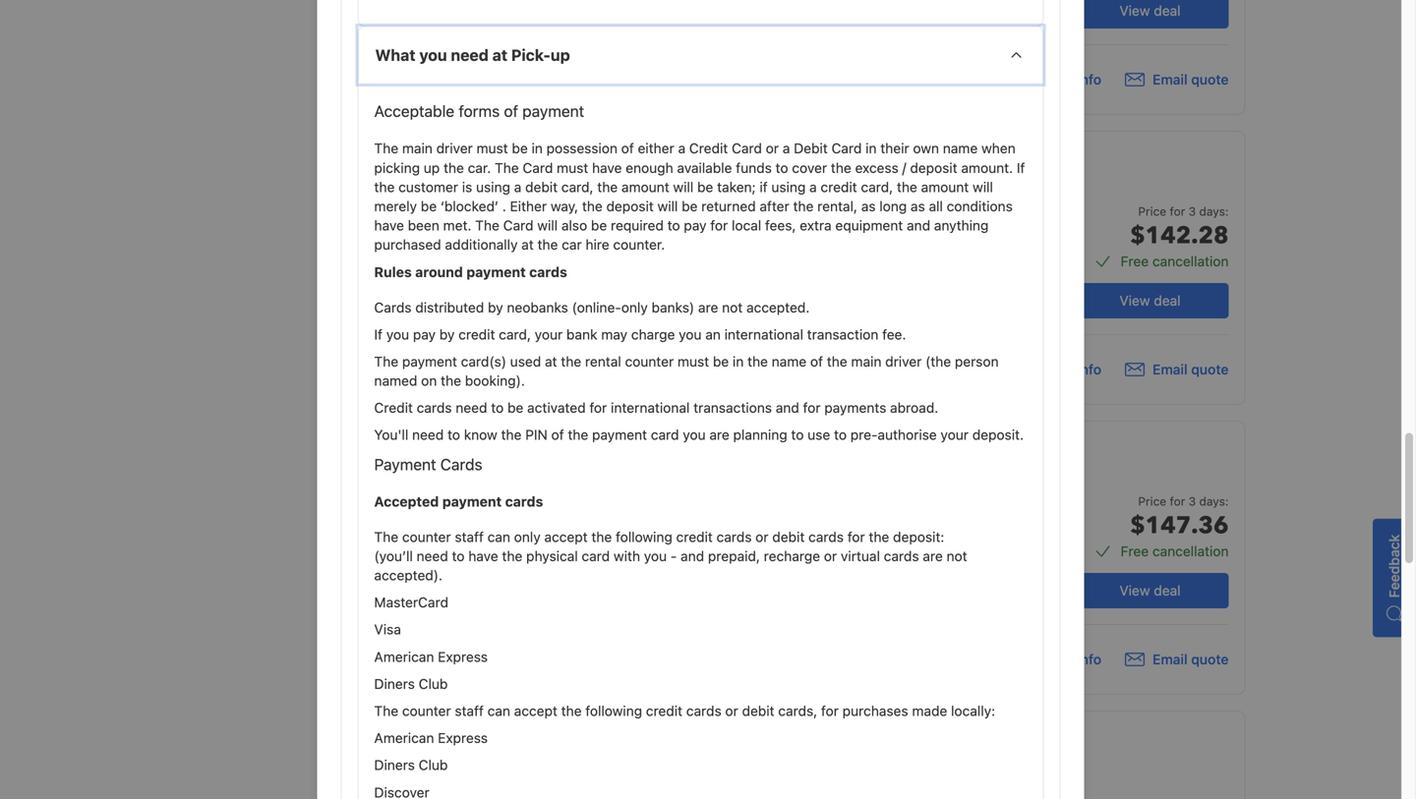 Task type: describe. For each thing, give the bounding box(es) containing it.
long
[[880, 198, 907, 214]]

possession
[[547, 140, 618, 157]]

2 horizontal spatial have
[[592, 160, 622, 176]]

pick-
[[512, 46, 551, 65]]

view deal button for $147.36
[[1072, 574, 1229, 609]]

transaction
[[808, 327, 879, 343]]

after
[[760, 198, 790, 214]]

at inside the payment card(s) used at the rental counter must be in the name of the main driver (the person named on the booking).
[[545, 354, 557, 370]]

what you need at pick-up
[[375, 46, 570, 65]]

you inside 'the counter staff can only accept the following credit cards or debit cards for the deposit: (you'll need to have the physical card with you - and prepaid, recharge or virtual cards are not accepted).'
[[644, 548, 667, 565]]

will up the 'required'
[[658, 198, 678, 214]]

0 horizontal spatial credit
[[374, 400, 413, 416]]

1 view deal button from the top
[[1072, 0, 1229, 29]]

an
[[706, 327, 721, 343]]

what you need at pick-up button
[[359, 27, 1043, 84]]

up inside dropdown button
[[551, 46, 570, 65]]

1 as from the left
[[862, 198, 876, 214]]

or inside the main driver must be in possession of either a credit card or a debit card in their own name when picking up the car. the card must have enough available funds to cover the excess / deposit amount. if the customer is using a debit card, the amount will be taken; if using a credit card, the amount will merely be 'blocked' . either way, the deposit will be returned after the rental, as long as all conditions have been met. the card will also be required to pay for local fees, extra equipment and anything purchased additionally at the car hire counter.
[[766, 140, 779, 157]]

fee.
[[883, 327, 907, 343]]

of right forms
[[504, 102, 519, 121]]

accepted).
[[374, 568, 443, 584]]

1 important info button from the top
[[982, 70, 1102, 90]]

of inside the main driver must be in possession of either a credit card or a debit card in their own name when picking up the car. the card must have enough available funds to cover the excess / deposit amount. if the customer is using a debit card, the amount will be taken; if using a credit card, the amount will merely be 'blocked' . either way, the deposit will be returned after the rental, as long as all conditions have been met. the card will also be required to pay for local fees, extra equipment and anything purchased additionally at the car hire counter.
[[622, 140, 634, 157]]

1 diners from the top
[[374, 676, 415, 693]]

debit inside 'the counter staff can only accept the following credit cards or debit cards for the deposit: (you'll need to have the physical card with you - and prepaid, recharge or virtual cards are not accepted).'
[[773, 529, 805, 545]]

1 important from the top
[[1010, 71, 1074, 88]]

payment
[[374, 455, 436, 474]]

to right use
[[834, 427, 847, 443]]

and inside 'the counter staff can only accept the following credit cards or debit cards for the deposit: (you'll need to have the physical card with you - and prepaid, recharge or virtual cards are not accepted).'
[[681, 548, 705, 565]]

4 product card group from the top
[[527, 711, 1246, 800]]

excess
[[856, 160, 899, 176]]

authorise
[[878, 427, 937, 443]]

0 horizontal spatial if
[[374, 327, 383, 343]]

driver inside the payment card(s) used at the rental counter must be in the name of the main driver (the person named on the booking).
[[886, 354, 922, 370]]

for inside price for 3 days: $142.28
[[1170, 205, 1186, 218]]

unlimited mileage
[[741, 538, 854, 554]]

to right the 'required'
[[668, 218, 681, 234]]

payment inside the payment card(s) used at the rental counter must be in the name of the main driver (the person named on the booking).
[[402, 354, 457, 370]]

2 horizontal spatial card,
[[861, 179, 894, 195]]

card up "funds"
[[732, 140, 762, 157]]

taken;
[[717, 179, 756, 195]]

debit
[[794, 140, 828, 157]]

anything
[[935, 218, 989, 234]]

card right fiat
[[832, 140, 862, 157]]

only inside 'the counter staff can only accept the following credit cards or debit cards for the deposit: (you'll need to have the physical card with you - and prepaid, recharge or virtual cards are not accepted).'
[[514, 529, 541, 545]]

payment down 'additionally'
[[467, 264, 526, 280]]

feedback button
[[1374, 519, 1417, 638]]

transactions
[[694, 400, 772, 416]]

deal for $142.28
[[1154, 293, 1181, 309]]

abroad.
[[891, 400, 939, 416]]

picking
[[374, 160, 420, 176]]

you left an
[[679, 327, 702, 343]]

1 amount from the left
[[622, 179, 670, 195]]

been
[[408, 218, 440, 234]]

will up conditions
[[973, 179, 994, 195]]

1 vertical spatial accept
[[514, 704, 558, 720]]

0 vertical spatial must
[[477, 140, 508, 157]]

cover
[[792, 160, 828, 176]]

2 diners club from the top
[[374, 758, 448, 774]]

2 as from the left
[[911, 198, 926, 214]]

1 miles from center
[[717, 303, 823, 317]]

$142.28
[[1131, 220, 1229, 252]]

fiat
[[806, 154, 827, 168]]

for right activated
[[590, 400, 607, 416]]

email for $142.28
[[1153, 362, 1188, 378]]

cards distributed by neobanks (online-only banks) are not accepted.
[[374, 299, 810, 316]]

pin
[[526, 427, 548, 443]]

0 horizontal spatial in
[[532, 140, 543, 157]]

the counter staff can only accept the following credit cards or debit cards for the deposit: (you'll need to have the physical card with you - and prepaid, recharge or virtual cards are not accepted).
[[374, 529, 968, 584]]

the counter staff can accept the following credit cards or debit cards, for purchases made locally:
[[374, 704, 996, 720]]

not inside 'the counter staff can only accept the following credit cards or debit cards for the deposit: (you'll need to have the physical card with you - and prepaid, recharge or virtual cards are not accepted).'
[[947, 548, 968, 565]]

1 view deal from the top
[[1120, 2, 1181, 19]]

1 vertical spatial deposit
[[607, 198, 654, 214]]

accepted payment cards
[[374, 494, 544, 510]]

driver inside the main driver must be in possession of either a credit card or a debit card in their own name when picking up the car. the card must have enough available funds to cover the excess / deposit amount. if the customer is using a debit card, the amount will be taken; if using a credit card, the amount will merely be 'blocked' . either way, the deposit will be returned after the rental, as long as all conditions have been met. the card will also be required to pay for local fees, extra equipment and anything purchased additionally at the car hire counter.
[[437, 140, 473, 157]]

car
[[562, 237, 582, 253]]

local
[[732, 218, 762, 234]]

virtual
[[841, 548, 881, 565]]

card down 'either'
[[503, 218, 534, 234]]

rules around payment cards
[[374, 264, 568, 280]]

0 vertical spatial are
[[699, 299, 719, 316]]

or left "virtual"
[[824, 548, 838, 565]]

free for $142.28
[[1121, 253, 1149, 270]]

credit cards need to be activated for international transactions and for payments abroad.
[[374, 400, 939, 416]]

1 large bag
[[741, 220, 814, 236]]

info for $142.28's the important info button
[[1078, 362, 1102, 378]]

1 vertical spatial and
[[776, 400, 800, 416]]

or left cards,
[[726, 704, 739, 720]]

the right car.
[[495, 160, 519, 176]]

card(s)
[[461, 354, 507, 370]]

either
[[638, 140, 675, 157]]

use
[[808, 427, 831, 443]]

the for the counter staff can only accept the following credit cards or debit cards for the deposit: (you'll need to have the physical card with you - and prepaid, recharge or virtual cards are not accepted).
[[374, 529, 399, 545]]

payment down "payment cards"
[[443, 494, 502, 510]]

product card group containing view deal
[[527, 0, 1246, 115]]

email quote for $147.36
[[1153, 652, 1229, 668]]

accept inside 'the counter staff can only accept the following credit cards or debit cards for the deposit: (you'll need to have the physical card with you - and prepaid, recharge or virtual cards are not accepted).'
[[545, 529, 588, 545]]

0 vertical spatial card
[[651, 427, 679, 443]]

manual
[[914, 192, 960, 209]]

must inside the payment card(s) used at the rental counter must be in the name of the main driver (the person named on the booking).
[[678, 354, 710, 370]]

price for $147.36
[[1139, 495, 1167, 509]]

1 horizontal spatial must
[[557, 160, 589, 176]]

1 vertical spatial your
[[941, 427, 969, 443]]

1 horizontal spatial card,
[[562, 179, 594, 195]]

are inside 'the counter staff can only accept the following credit cards or debit cards for the deposit: (you'll need to have the physical card with you - and prepaid, recharge or virtual cards are not accepted).'
[[923, 548, 943, 565]]

0 horizontal spatial have
[[374, 218, 404, 234]]

2 vertical spatial debit
[[742, 704, 775, 720]]

on
[[421, 373, 437, 389]]

if inside the main driver must be in possession of either a credit card or a debit card in their own name when picking up the car. the card must have enough available funds to cover the excess / deposit amount. if the customer is using a debit card, the amount will be taken; if using a credit card, the amount will merely be 'blocked' . either way, the deposit will be returned after the rental, as long as all conditions have been met. the card will also be required to pay for local fees, extra equipment and anything purchased additionally at the car hire counter.
[[1017, 160, 1026, 176]]

important info button for $147.36
[[982, 650, 1102, 670]]

view for $142.28
[[1120, 293, 1151, 309]]

seats
[[753, 192, 787, 209]]

payment cards
[[374, 455, 483, 474]]

payment down "supplied by key'n go by goldcar" image
[[523, 102, 585, 121]]

the main driver must be in possession of either a credit card or a debit card in their own name when picking up the car. the card must have enough available funds to cover the excess / deposit amount. if the customer is using a debit card, the amount will be taken; if using a credit card, the amount will merely be 'blocked' . either way, the deposit will be returned after the rental, as long as all conditions have been met. the card will also be required to pay for local fees, extra equipment and anything purchased additionally at the car hire counter.
[[374, 140, 1026, 253]]

at inside the main driver must be in possession of either a credit card or a debit card in their own name when picking up the car. the card must have enough available funds to cover the excess / deposit amount. if the customer is using a debit card, the amount will be taken; if using a credit card, the amount will merely be 'blocked' . either way, the deposit will be returned after the rental, as long as all conditions have been met. the card will also be required to pay for local fees, extra equipment and anything purchased additionally at the car hire counter.
[[522, 237, 534, 253]]

prepaid,
[[708, 548, 761, 565]]

a right the either
[[678, 140, 686, 157]]

cards up physical
[[505, 494, 544, 510]]

person
[[955, 354, 999, 370]]

when
[[982, 140, 1016, 157]]

suv
[[717, 438, 757, 465]]

enough
[[626, 160, 674, 176]]

a down cover at the top right of the page
[[810, 179, 817, 195]]

card up 'either'
[[523, 160, 553, 176]]

be down 'customer'
[[421, 198, 437, 214]]

1 horizontal spatial deposit
[[911, 160, 958, 176]]

around
[[415, 264, 463, 280]]

extra
[[800, 218, 832, 234]]

way,
[[551, 198, 579, 214]]

quote for $147.36
[[1192, 652, 1229, 668]]

the for the main driver must be in possession of either a credit card or a debit card in their own name when picking up the car. the card must have enough available funds to cover the excess / deposit amount. if the customer is using a debit card, the amount will be taken; if using a credit card, the amount will merely be 'blocked' . either way, the deposit will be returned after the rental, as long as all conditions have been met. the card will also be required to pay for local fees, extra equipment and anything purchased additionally at the car hire counter.
[[374, 140, 399, 157]]

pre-
[[851, 427, 878, 443]]

from
[[758, 303, 784, 317]]

view deal for $142.28
[[1120, 293, 1181, 309]]

can for only
[[488, 529, 511, 545]]

to down booking).
[[491, 400, 504, 416]]

additionally
[[445, 237, 518, 253]]

acceptable forms of payment
[[374, 102, 585, 121]]

you up named at the top left of page
[[386, 327, 409, 343]]

(you'll
[[374, 548, 413, 565]]

free cancellation for $142.28
[[1121, 253, 1229, 270]]

the up 'additionally'
[[475, 218, 500, 234]]

1 express from the top
[[438, 649, 488, 665]]

at inside dropdown button
[[493, 46, 508, 65]]

bag for 1 large bag
[[790, 220, 814, 236]]

to inside 'the counter staff can only accept the following credit cards or debit cards for the deposit: (you'll need to have the physical card with you - and prepaid, recharge or virtual cards are not accepted).'
[[452, 548, 465, 565]]

2 american from the top
[[374, 731, 434, 747]]

of right "pin"
[[552, 427, 564, 443]]

1 vertical spatial cards
[[441, 455, 483, 474]]

500x
[[830, 154, 860, 168]]

car.
[[468, 160, 491, 176]]

similar
[[878, 154, 914, 168]]

have inside 'the counter staff can only accept the following credit cards or debit cards for the deposit: (you'll need to have the physical card with you - and prepaid, recharge or virtual cards are not accepted).'
[[469, 548, 499, 565]]

3 important from the top
[[1010, 652, 1074, 668]]

.
[[503, 198, 507, 214]]

counter for accept
[[402, 704, 451, 720]]

1 vertical spatial international
[[611, 400, 690, 416]]

deposit.
[[973, 427, 1024, 443]]

1 important info from the top
[[1010, 71, 1102, 88]]

purchased
[[374, 237, 442, 253]]

0 vertical spatial cards
[[374, 299, 412, 316]]

met.
[[443, 218, 472, 234]]

mileage
[[805, 538, 854, 554]]

1 vertical spatial following
[[586, 704, 643, 720]]

their
[[881, 140, 910, 157]]

you left suv
[[683, 427, 706, 443]]

1 horizontal spatial international
[[725, 327, 804, 343]]

physical
[[527, 548, 578, 565]]

0 horizontal spatial not
[[722, 299, 743, 316]]

2 diners from the top
[[374, 758, 415, 774]]

be down available
[[698, 179, 714, 195]]

deposit:
[[894, 529, 945, 545]]

view for $147.36
[[1120, 583, 1151, 599]]

a left debit
[[783, 140, 790, 157]]

cards left cards,
[[687, 704, 722, 720]]

and inside the main driver must be in possession of either a credit card or a debit card in their own name when picking up the car. the card must have enough available funds to cover the excess / deposit amount. if the customer is using a debit card, the amount will be taken; if using a credit card, the amount will merely be 'blocked' . either way, the deposit will be returned after the rental, as long as all conditions have been met. the card will also be required to pay for local fees, extra equipment and anything purchased additionally at the car hire counter.
[[907, 218, 931, 234]]

accepted.
[[747, 299, 810, 316]]

0 horizontal spatial by
[[440, 327, 455, 343]]

if
[[760, 179, 768, 195]]

'blocked'
[[441, 198, 499, 214]]

product card group containing $147.36
[[527, 421, 1246, 696]]

3 important info from the top
[[1010, 652, 1102, 668]]

miles
[[726, 303, 755, 317]]

cards up recharge
[[809, 529, 844, 545]]

visa
[[374, 622, 401, 638]]

for inside the main driver must be in possession of either a credit card or a debit card in their own name when picking up the car. the card must have enough available funds to cover the excess / deposit amount. if the customer is using a debit card, the amount will be taken; if using a credit card, the amount will merely be 'blocked' . either way, the deposit will be returned after the rental, as long as all conditions have been met. the card will also be required to pay for local fees, extra equipment and anything purchased additionally at the car hire counter.
[[711, 218, 728, 234]]

hire
[[586, 237, 610, 253]]

be up hire
[[591, 218, 607, 234]]

quote for $142.28
[[1192, 362, 1229, 378]]

accepted
[[374, 494, 439, 510]]

you inside what you need at pick-up dropdown button
[[420, 46, 447, 65]]

1 for 1 large bag
[[741, 220, 747, 236]]

0 horizontal spatial your
[[535, 327, 563, 343]]

for up use
[[804, 400, 821, 416]]

1 quote from the top
[[1192, 71, 1229, 88]]

1 view from the top
[[1120, 2, 1151, 19]]

1 vertical spatial are
[[710, 427, 730, 443]]

2 amount from the left
[[922, 179, 970, 195]]

with
[[614, 548, 641, 565]]

/
[[903, 160, 907, 176]]



Task type: locate. For each thing, give the bounding box(es) containing it.
bank
[[567, 327, 598, 343]]

2 info from the top
[[1078, 362, 1102, 378]]

named
[[374, 373, 418, 389]]

1
[[741, 220, 747, 236], [914, 220, 920, 236], [717, 303, 723, 317]]

in inside the payment card(s) used at the rental counter must be in the name of the main driver (the person named on the booking).
[[733, 354, 744, 370]]

2 deal from the top
[[1154, 293, 1181, 309]]

1 horizontal spatial at
[[522, 237, 534, 253]]

2 vertical spatial have
[[469, 548, 499, 565]]

0 vertical spatial price
[[1139, 205, 1167, 218]]

0 vertical spatial diners
[[374, 676, 415, 693]]

pay inside the main driver must be in possession of either a credit card or a debit card in their own name when picking up the car. the card must have enough available funds to cover the excess / deposit amount. if the customer is using a debit card, the amount will be taken; if using a credit card, the amount will merely be 'blocked' . either way, the deposit will be returned after the rental, as long as all conditions have been met. the card will also be required to pay for local fees, extra equipment and anything purchased additionally at the car hire counter.
[[684, 218, 707, 234]]

card, down excess
[[861, 179, 894, 195]]

or inside compact fiat 500x or similar
[[863, 154, 875, 168]]

bag down conditions
[[963, 220, 987, 236]]

2 horizontal spatial must
[[678, 354, 710, 370]]

1 american from the top
[[374, 649, 434, 665]]

1 vertical spatial card
[[582, 548, 610, 565]]

amount.
[[962, 160, 1014, 176]]

1 vertical spatial quote
[[1192, 362, 1229, 378]]

free down $147.36
[[1121, 544, 1149, 560]]

2 price from the top
[[1139, 495, 1167, 509]]

1 cancellation from the top
[[1153, 253, 1229, 270]]

2 horizontal spatial in
[[866, 140, 877, 157]]

to left the know
[[448, 427, 460, 443]]

0 vertical spatial 3
[[1189, 205, 1197, 218]]

days: inside price for 3 days: $147.36
[[1200, 495, 1229, 509]]

(the
[[926, 354, 952, 370]]

card down credit cards need to be activated for international transactions and for payments abroad.
[[651, 427, 679, 443]]

2 days: from the top
[[1200, 495, 1229, 509]]

0 horizontal spatial must
[[477, 140, 508, 157]]

pay down distributed
[[413, 327, 436, 343]]

staff for only
[[455, 529, 484, 545]]

1 horizontal spatial 1
[[741, 220, 747, 236]]

large
[[751, 220, 787, 236]]

not right "virtual"
[[947, 548, 968, 565]]

can inside 'the counter staff can only accept the following credit cards or debit cards for the deposit: (you'll need to have the physical card with you - and prepaid, recharge or virtual cards are not accepted).'
[[488, 529, 511, 545]]

bag for 1 small bag
[[963, 220, 987, 236]]

small
[[924, 220, 959, 236]]

be left returned
[[682, 198, 698, 214]]

0 horizontal spatial amount
[[622, 179, 670, 195]]

you left -
[[644, 548, 667, 565]]

required
[[611, 218, 664, 234]]

email quote button for $142.28
[[1126, 360, 1229, 380]]

1 vertical spatial view deal
[[1120, 293, 1181, 309]]

3 view deal from the top
[[1120, 583, 1181, 599]]

credit inside the main driver must be in possession of either a credit card or a debit card in their own name when picking up the car. the card must have enough available funds to cover the excess / deposit amount. if the customer is using a debit card, the amount will be taken; if using a credit card, the amount will merely be 'blocked' . either way, the deposit will be returned after the rental, as long as all conditions have been met. the card will also be required to pay for local fees, extra equipment and anything purchased additionally at the car hire counter.
[[821, 179, 858, 195]]

need up accepted).
[[417, 548, 448, 565]]

if you pay by credit card, your bank may charge you an international transaction fee.
[[374, 327, 907, 343]]

1 diners club from the top
[[374, 676, 448, 693]]

0 vertical spatial not
[[722, 299, 743, 316]]

name inside the payment card(s) used at the rental counter must be in the name of the main driver (the person named on the booking).
[[772, 354, 807, 370]]

1 left small
[[914, 220, 920, 236]]

at right used
[[545, 354, 557, 370]]

1 club from the top
[[419, 676, 448, 693]]

3 email from the top
[[1153, 652, 1188, 668]]

card, up used
[[499, 327, 531, 343]]

days:
[[1200, 205, 1229, 218], [1200, 495, 1229, 509]]

of down transaction
[[811, 354, 824, 370]]

1 vertical spatial debit
[[773, 529, 805, 545]]

3 view from the top
[[1120, 583, 1151, 599]]

your down neobanks
[[535, 327, 563, 343]]

2 email quote from the top
[[1153, 362, 1229, 378]]

1 vertical spatial at
[[522, 237, 534, 253]]

0 vertical spatial staff
[[455, 529, 484, 545]]

0 horizontal spatial and
[[681, 548, 705, 565]]

0 vertical spatial up
[[551, 46, 570, 65]]

3 info from the top
[[1078, 652, 1102, 668]]

0 vertical spatial free cancellation
[[1121, 253, 1229, 270]]

for inside 'the counter staff can only accept the following credit cards or debit cards for the deposit: (you'll need to have the physical card with you - and prepaid, recharge or virtual cards are not accepted).'
[[848, 529, 866, 545]]

forms
[[459, 102, 500, 121]]

0 vertical spatial only
[[622, 299, 648, 316]]

counter for only
[[402, 529, 451, 545]]

2 email from the top
[[1153, 362, 1188, 378]]

and up planning
[[776, 400, 800, 416]]

used
[[510, 354, 541, 370]]

view deal
[[1120, 2, 1181, 19], [1120, 293, 1181, 309], [1120, 583, 1181, 599]]

of inside the payment card(s) used at the rental counter must be in the name of the main driver (the person named on the booking).
[[811, 354, 824, 370]]

2 vertical spatial view
[[1120, 583, 1151, 599]]

0 vertical spatial pay
[[684, 218, 707, 234]]

1 info from the top
[[1078, 71, 1102, 88]]

1 vertical spatial important info
[[1010, 362, 1102, 378]]

1 horizontal spatial using
[[772, 179, 806, 195]]

important info button up when
[[982, 70, 1102, 90]]

cancellation for $147.36
[[1153, 544, 1229, 560]]

3 view deal button from the top
[[1072, 574, 1229, 609]]

days: up $147.36
[[1200, 495, 1229, 509]]

1 left 'large'
[[741, 220, 747, 236]]

main inside the main driver must be in possession of either a credit card or a debit card in their own name when picking up the car. the card must have enough available funds to cover the excess / deposit amount. if the customer is using a debit card, the amount will be taken; if using a credit card, the amount will merely be 'blocked' . either way, the deposit will be returned after the rental, as long as all conditions have been met. the card will also be required to pay for local fees, extra equipment and anything purchased additionally at the car hire counter.
[[402, 140, 433, 157]]

credit inside 'the counter staff can only accept the following credit cards or debit cards for the deposit: (you'll need to have the physical card with you - and prepaid, recharge or virtual cards are not accepted).'
[[677, 529, 713, 545]]

1 horizontal spatial main
[[852, 354, 882, 370]]

deposit
[[911, 160, 958, 176], [607, 198, 654, 214]]

equipment
[[836, 218, 904, 234]]

international down 1 miles from center
[[725, 327, 804, 343]]

will down available
[[674, 179, 694, 195]]

1 vertical spatial can
[[488, 704, 511, 720]]

2 view deal button from the top
[[1072, 283, 1229, 319]]

0 vertical spatial your
[[535, 327, 563, 343]]

2 view from the top
[[1120, 293, 1151, 309]]

email quote button
[[1126, 70, 1229, 90], [1126, 360, 1229, 380], [1126, 650, 1229, 670]]

the for the payment card(s) used at the rental counter must be in the name of the main driver (the person named on the booking).
[[374, 354, 399, 370]]

0 horizontal spatial 1
[[717, 303, 723, 317]]

1 horizontal spatial pay
[[684, 218, 707, 234]]

cards up prepaid,
[[717, 529, 752, 545]]

you'll
[[374, 427, 409, 443]]

info for 3rd the important info button from the bottom of the page
[[1078, 71, 1102, 88]]

0 vertical spatial main
[[402, 140, 433, 157]]

1 horizontal spatial not
[[947, 548, 968, 565]]

must down an
[[678, 354, 710, 370]]

important info
[[1010, 71, 1102, 88], [1010, 362, 1102, 378], [1010, 652, 1102, 668]]

you'll need to know the pin of the payment card you are planning to use to pre-authorise your deposit.
[[374, 427, 1024, 443]]

free for $147.36
[[1121, 544, 1149, 560]]

view deal for $147.36
[[1120, 583, 1181, 599]]

2 important from the top
[[1010, 362, 1074, 378]]

3 for $142.28
[[1189, 205, 1197, 218]]

3 email quote from the top
[[1153, 652, 1229, 668]]

have down possession
[[592, 160, 622, 176]]

deposit up the 'required'
[[607, 198, 654, 214]]

0 vertical spatial and
[[907, 218, 931, 234]]

1 vertical spatial pay
[[413, 327, 436, 343]]

1 email from the top
[[1153, 71, 1188, 88]]

0 vertical spatial important info button
[[982, 70, 1102, 90]]

0 vertical spatial debit
[[526, 179, 558, 195]]

payment down credit cards need to be activated for international transactions and for payments abroad.
[[592, 427, 647, 443]]

1 vertical spatial free cancellation
[[1121, 544, 1229, 560]]

cancellation for $142.28
[[1153, 253, 1229, 270]]

1 3 from the top
[[1189, 205, 1197, 218]]

need up the know
[[456, 400, 488, 416]]

1 deal from the top
[[1154, 2, 1181, 19]]

payment up on
[[402, 354, 457, 370]]

1 vertical spatial must
[[557, 160, 589, 176]]

need inside 'the counter staff can only accept the following credit cards or debit cards for the deposit: (you'll need to have the physical card with you - and prepaid, recharge or virtual cards are not accepted).'
[[417, 548, 448, 565]]

1 vertical spatial view
[[1120, 293, 1151, 309]]

0 vertical spatial express
[[438, 649, 488, 665]]

1 vertical spatial diners club
[[374, 758, 448, 774]]

1 vertical spatial american express
[[374, 731, 488, 747]]

cards down deposit: in the right bottom of the page
[[884, 548, 920, 565]]

0 horizontal spatial pay
[[413, 327, 436, 343]]

only up if you pay by credit card, your bank may charge you an international transaction fee.
[[622, 299, 648, 316]]

using up after
[[772, 179, 806, 195]]

days: up $142.28
[[1200, 205, 1229, 218]]

email for $147.36
[[1153, 652, 1188, 668]]

funds
[[736, 160, 772, 176]]

0 vertical spatial email
[[1153, 71, 1188, 88]]

1 vertical spatial price
[[1139, 495, 1167, 509]]

or up prepaid,
[[756, 529, 769, 545]]

1 for 1 miles from center
[[717, 303, 723, 317]]

the inside the payment card(s) used at the rental counter must be in the name of the main driver (the person named on the booking).
[[374, 354, 399, 370]]

are up an
[[699, 299, 719, 316]]

0 vertical spatial credit
[[690, 140, 728, 157]]

cards
[[374, 299, 412, 316], [441, 455, 483, 474]]

2 view deal from the top
[[1120, 293, 1181, 309]]

in
[[532, 140, 543, 157], [866, 140, 877, 157], [733, 354, 744, 370]]

only up physical
[[514, 529, 541, 545]]

2 important info from the top
[[1010, 362, 1102, 378]]

0 horizontal spatial only
[[514, 529, 541, 545]]

2 horizontal spatial and
[[907, 218, 931, 234]]

0 vertical spatial info
[[1078, 71, 1102, 88]]

1 vertical spatial email
[[1153, 362, 1188, 378]]

5
[[741, 192, 749, 209]]

0 horizontal spatial driver
[[437, 140, 473, 157]]

counter inside 'the counter staff can only accept the following credit cards or debit cards for the deposit: (you'll need to have the physical card with you - and prepaid, recharge or virtual cards are not accepted).'
[[402, 529, 451, 545]]

deposit down 'own'
[[911, 160, 958, 176]]

price for $142.28
[[1139, 205, 1167, 218]]

3 important info button from the top
[[982, 650, 1102, 670]]

1 horizontal spatial by
[[488, 299, 503, 316]]

0 vertical spatial counter
[[625, 354, 674, 370]]

the down visa
[[374, 704, 399, 720]]

2 email quote button from the top
[[1126, 360, 1229, 380]]

2 horizontal spatial at
[[545, 354, 557, 370]]

if up named at the top left of page
[[374, 327, 383, 343]]

for right cards,
[[822, 704, 839, 720]]

1 using from the left
[[476, 179, 511, 195]]

driver up car.
[[437, 140, 473, 157]]

cards,
[[779, 704, 818, 720]]

staff for accept
[[455, 704, 484, 720]]

either
[[510, 198, 547, 214]]

the inside 'the counter staff can only accept the following credit cards or debit cards for the deposit: (you'll need to have the physical card with you - and prepaid, recharge or virtual cards are not accepted).'
[[374, 529, 399, 545]]

price inside price for 3 days: $142.28
[[1139, 205, 1167, 218]]

days: inside price for 3 days: $142.28
[[1200, 205, 1229, 218]]

0 vertical spatial accept
[[545, 529, 588, 545]]

card, up way,
[[562, 179, 594, 195]]

0 vertical spatial if
[[1017, 160, 1026, 176]]

0 horizontal spatial card,
[[499, 327, 531, 343]]

the for the counter staff can accept the following credit cards or debit cards, for purchases made locally:
[[374, 704, 399, 720]]

supplied by avis image
[[545, 355, 606, 385]]

the up picking
[[374, 140, 399, 157]]

1 vertical spatial main
[[852, 354, 882, 370]]

email quote for $142.28
[[1153, 362, 1229, 378]]

1 bag from the left
[[790, 220, 814, 236]]

1 vertical spatial have
[[374, 218, 404, 234]]

0 vertical spatial following
[[616, 529, 673, 545]]

2 cancellation from the top
[[1153, 544, 1229, 560]]

1 vertical spatial driver
[[886, 354, 922, 370]]

the payment card(s) used at the rental counter must be in the name of the main driver (the person named on the booking).
[[374, 354, 999, 389]]

1 price from the top
[[1139, 205, 1167, 218]]

debit
[[526, 179, 558, 195], [773, 529, 805, 545], [742, 704, 775, 720]]

international down the payment card(s) used at the rental counter must be in the name of the main driver (the person named on the booking).
[[611, 400, 690, 416]]

0 horizontal spatial up
[[424, 160, 440, 176]]

1 email quote from the top
[[1153, 71, 1229, 88]]

1 horizontal spatial your
[[941, 427, 969, 443]]

at left pick-
[[493, 46, 508, 65]]

free down $142.28
[[1121, 253, 1149, 270]]

bag
[[790, 220, 814, 236], [963, 220, 987, 236]]

as
[[862, 198, 876, 214], [911, 198, 926, 214]]

free cancellation for $147.36
[[1121, 544, 1229, 560]]

of left the either
[[622, 140, 634, 157]]

days: for $142.28
[[1200, 205, 1229, 218]]

debit inside the main driver must be in possession of either a credit card or a debit card in their own name when picking up the car. the card must have enough available funds to cover the excess / deposit amount. if the customer is using a debit card, the amount will be taken; if using a credit card, the amount will merely be 'blocked' . either way, the deposit will be returned after the rental, as long as all conditions have been met. the card will also be required to pay for local fees, extra equipment and anything purchased additionally at the car hire counter.
[[526, 179, 558, 195]]

1 horizontal spatial card
[[651, 427, 679, 443]]

merely
[[374, 198, 417, 214]]

1 for 1 small bag
[[914, 220, 920, 236]]

2 vertical spatial are
[[923, 548, 943, 565]]

for
[[1170, 205, 1186, 218], [711, 218, 728, 234], [590, 400, 607, 416], [804, 400, 821, 416], [1170, 495, 1186, 509], [848, 529, 866, 545], [822, 704, 839, 720]]

0 vertical spatial important
[[1010, 71, 1074, 88]]

main
[[402, 140, 433, 157], [852, 354, 882, 370]]

made
[[913, 704, 948, 720]]

as left all
[[911, 198, 926, 214]]

0 vertical spatial driver
[[437, 140, 473, 157]]

of
[[504, 102, 519, 121], [622, 140, 634, 157], [811, 354, 824, 370], [552, 427, 564, 443]]

important info button
[[982, 70, 1102, 90], [982, 360, 1102, 380], [982, 650, 1102, 670]]

1 free cancellation from the top
[[1121, 253, 1229, 270]]

3 email quote button from the top
[[1126, 650, 1229, 670]]

0 vertical spatial cancellation
[[1153, 253, 1229, 270]]

the
[[444, 160, 464, 176], [831, 160, 852, 176], [374, 179, 395, 195], [598, 179, 618, 195], [897, 179, 918, 195], [582, 198, 603, 214], [794, 198, 814, 214], [538, 237, 558, 253], [561, 354, 582, 370], [748, 354, 768, 370], [827, 354, 848, 370], [441, 373, 461, 389], [501, 427, 522, 443], [568, 427, 589, 443], [592, 529, 612, 545], [869, 529, 890, 545], [502, 548, 523, 565], [561, 704, 582, 720]]

returned
[[702, 198, 756, 214]]

cancellation down $142.28
[[1153, 253, 1229, 270]]

deal for $147.36
[[1154, 583, 1181, 599]]

free
[[1121, 253, 1149, 270], [1121, 544, 1149, 560]]

0 vertical spatial view deal button
[[1072, 0, 1229, 29]]

important info button for $142.28
[[982, 360, 1102, 380]]

counter.
[[613, 237, 665, 253]]

rules
[[374, 264, 412, 280]]

name down the center
[[772, 354, 807, 370]]

free cancellation
[[1121, 253, 1229, 270], [1121, 544, 1229, 560]]

2 horizontal spatial 1
[[914, 220, 920, 236]]

card inside 'the counter staff can only accept the following credit cards or debit cards for the deposit: (you'll need to have the physical card with you - and prepaid, recharge or virtual cards are not accepted).'
[[582, 548, 610, 565]]

in left possession
[[532, 140, 543, 157]]

2 vertical spatial email
[[1153, 652, 1188, 668]]

in up transactions
[[733, 354, 744, 370]]

3 up $147.36
[[1189, 495, 1197, 509]]

1 vertical spatial info
[[1078, 362, 1102, 378]]

2 vertical spatial must
[[678, 354, 710, 370]]

locally:
[[952, 704, 996, 720]]

2 vertical spatial important info
[[1010, 652, 1102, 668]]

be down booking).
[[508, 400, 524, 416]]

1 email quote button from the top
[[1126, 70, 1229, 90]]

to left use
[[792, 427, 804, 443]]

and down all
[[907, 218, 931, 234]]

2 3 from the top
[[1189, 495, 1197, 509]]

2 quote from the top
[[1192, 362, 1229, 378]]

you right what
[[420, 46, 447, 65]]

1 vertical spatial cancellation
[[1153, 544, 1229, 560]]

in up excess
[[866, 140, 877, 157]]

$147.36
[[1131, 510, 1229, 543]]

price inside price for 3 days: $147.36
[[1139, 495, 1167, 509]]

1 vertical spatial up
[[424, 160, 440, 176]]

supplied by key'n go by goldcar image
[[545, 65, 606, 94]]

may
[[601, 327, 628, 343]]

2 american express from the top
[[374, 731, 488, 747]]

1 free from the top
[[1121, 253, 1149, 270]]

name up amount.
[[943, 140, 978, 157]]

3 product card group from the top
[[527, 421, 1246, 696]]

mastercard
[[374, 595, 449, 611]]

debit up 'either'
[[526, 179, 558, 195]]

following inside 'the counter staff can only accept the following credit cards or debit cards for the deposit: (you'll need to have the physical card with you - and prepaid, recharge or virtual cards are not accepted).'
[[616, 529, 673, 545]]

card
[[651, 427, 679, 443], [582, 548, 610, 565]]

2 product card group from the top
[[527, 131, 1246, 405]]

1 vertical spatial email quote button
[[1126, 360, 1229, 380]]

to down accepted payment cards
[[452, 548, 465, 565]]

available
[[677, 160, 733, 176]]

1 vertical spatial important info button
[[982, 360, 1102, 380]]

1 days: from the top
[[1200, 205, 1229, 218]]

be down an
[[713, 354, 729, 370]]

cards down on
[[417, 400, 452, 416]]

1 horizontal spatial credit
[[690, 140, 728, 157]]

1 can from the top
[[488, 529, 511, 545]]

credit down named at the top left of page
[[374, 400, 413, 416]]

0 horizontal spatial as
[[862, 198, 876, 214]]

acceptable
[[374, 102, 455, 121]]

credit
[[690, 140, 728, 157], [374, 400, 413, 416]]

main inside the payment card(s) used at the rental counter must be in the name of the main driver (the person named on the booking).
[[852, 354, 882, 370]]

1 staff from the top
[[455, 529, 484, 545]]

counter inside the payment card(s) used at the rental counter must be in the name of the main driver (the person named on the booking).
[[625, 354, 674, 370]]

club
[[419, 676, 448, 693], [419, 758, 448, 774]]

2 bag from the left
[[963, 220, 987, 236]]

main up picking
[[402, 140, 433, 157]]

pay down returned
[[684, 218, 707, 234]]

for up $147.36
[[1170, 495, 1186, 509]]

1 vertical spatial days:
[[1200, 495, 1229, 509]]

1 vertical spatial if
[[374, 327, 383, 343]]

recharge
[[764, 548, 821, 565]]

to
[[776, 160, 789, 176], [668, 218, 681, 234], [491, 400, 504, 416], [448, 427, 460, 443], [792, 427, 804, 443], [834, 427, 847, 443], [452, 548, 465, 565]]

credit inside the main driver must be in possession of either a credit card or a debit card in their own name when picking up the car. the card must have enough available funds to cover the excess / deposit amount. if the customer is using a debit card, the amount will be taken; if using a credit card, the amount will merely be 'blocked' . either way, the deposit will be returned after the rental, as long as all conditions have been met. the card will also be required to pay for local fees, extra equipment and anything purchased additionally at the car hire counter.
[[690, 140, 728, 157]]

0 vertical spatial email quote
[[1153, 71, 1229, 88]]

can for accept
[[488, 704, 511, 720]]

have down merely at the left of page
[[374, 218, 404, 234]]

email quote button for $147.36
[[1126, 650, 1229, 670]]

card left with
[[582, 548, 610, 565]]

2 free from the top
[[1121, 544, 1149, 560]]

know
[[464, 427, 498, 443]]

2 vertical spatial and
[[681, 548, 705, 565]]

3 inside price for 3 days: $142.28
[[1189, 205, 1197, 218]]

need inside dropdown button
[[451, 46, 489, 65]]

can
[[488, 529, 511, 545], [488, 704, 511, 720]]

1 product card group from the top
[[527, 0, 1246, 115]]

up inside the main driver must be in possession of either a credit card or a debit card in their own name when picking up the car. the card must have enough available funds to cover the excess / deposit amount. if the customer is using a debit card, the amount will be taken; if using a credit card, the amount will merely be 'blocked' . either way, the deposit will be returned after the rental, as long as all conditions have been met. the card will also be required to pay for local fees, extra equipment and anything purchased additionally at the car hire counter.
[[424, 160, 440, 176]]

and
[[907, 218, 931, 234], [776, 400, 800, 416], [681, 548, 705, 565]]

rental,
[[818, 198, 858, 214]]

need
[[451, 46, 489, 65], [456, 400, 488, 416], [412, 427, 444, 443], [417, 548, 448, 565]]

need up "payment cards"
[[412, 427, 444, 443]]

following
[[616, 529, 673, 545], [586, 704, 643, 720]]

cards down car
[[530, 264, 568, 280]]

will
[[674, 179, 694, 195], [973, 179, 994, 195], [658, 198, 678, 214], [538, 218, 558, 234]]

2 free cancellation from the top
[[1121, 544, 1229, 560]]

3 up $142.28
[[1189, 205, 1197, 218]]

all
[[929, 198, 944, 214]]

2 club from the top
[[419, 758, 448, 774]]

1 american express from the top
[[374, 649, 488, 665]]

name inside the main driver must be in possession of either a credit card or a debit card in their own name when picking up the car. the card must have enough available funds to cover the excess / deposit amount. if the customer is using a debit card, the amount will be taken; if using a credit card, the amount will merely be 'blocked' . either way, the deposit will be returned after the rental, as long as all conditions have been met. the card will also be required to pay for local fees, extra equipment and anything purchased additionally at the car hire counter.
[[943, 140, 978, 157]]

3 quote from the top
[[1192, 652, 1229, 668]]

2 vertical spatial email quote
[[1153, 652, 1229, 668]]

conditions
[[947, 198, 1013, 214]]

at down 'either'
[[522, 237, 534, 253]]

view deal button for $142.28
[[1072, 283, 1229, 319]]

using
[[476, 179, 511, 195], [772, 179, 806, 195]]

be
[[512, 140, 528, 157], [698, 179, 714, 195], [421, 198, 437, 214], [682, 198, 698, 214], [591, 218, 607, 234], [713, 354, 729, 370], [508, 400, 524, 416]]

0 vertical spatial american express
[[374, 649, 488, 665]]

activated
[[527, 400, 586, 416]]

0 vertical spatial email quote button
[[1126, 70, 1229, 90]]

rental
[[585, 354, 622, 370]]

to left cover at the top right of the page
[[776, 160, 789, 176]]

product card group
[[527, 0, 1246, 115], [527, 131, 1246, 405], [527, 421, 1246, 696], [527, 711, 1246, 800]]

(online-
[[572, 299, 622, 316]]

2 important info button from the top
[[982, 360, 1102, 380]]

payments
[[825, 400, 887, 416]]

the up (you'll
[[374, 529, 399, 545]]

product card group containing $142.28
[[527, 131, 1246, 405]]

days: for $147.36
[[1200, 495, 1229, 509]]

0 vertical spatial by
[[488, 299, 503, 316]]

will down way,
[[538, 218, 558, 234]]

important
[[1010, 71, 1074, 88], [1010, 362, 1074, 378], [1010, 652, 1074, 668]]

2 staff from the top
[[455, 704, 484, 720]]

2 can from the top
[[488, 704, 511, 720]]

3 inside price for 3 days: $147.36
[[1189, 495, 1197, 509]]

0 vertical spatial can
[[488, 529, 511, 545]]

a up 'either'
[[514, 179, 522, 195]]

cards down rules
[[374, 299, 412, 316]]

1 vertical spatial counter
[[402, 529, 451, 545]]

2 using from the left
[[772, 179, 806, 195]]

by down distributed
[[440, 327, 455, 343]]

3 for $147.36
[[1189, 495, 1197, 509]]

up up 'customer'
[[424, 160, 440, 176]]

staff inside 'the counter staff can only accept the following credit cards or debit cards for the deposit: (you'll need to have the physical card with you - and prepaid, recharge or virtual cards are not accepted).'
[[455, 529, 484, 545]]

quote
[[1192, 71, 1229, 88], [1192, 362, 1229, 378], [1192, 652, 1229, 668]]

driver down fee.
[[886, 354, 922, 370]]

as up equipment
[[862, 198, 876, 214]]

fees,
[[765, 218, 796, 234]]

be down acceptable forms of payment
[[512, 140, 528, 157]]

2 express from the top
[[438, 731, 488, 747]]

purchases
[[843, 704, 909, 720]]

info
[[1078, 71, 1102, 88], [1078, 362, 1102, 378], [1078, 652, 1102, 668]]

if right amount.
[[1017, 160, 1026, 176]]

be inside the payment card(s) used at the rental counter must be in the name of the main driver (the person named on the booking).
[[713, 354, 729, 370]]

the up named at the top left of page
[[374, 354, 399, 370]]

credit up available
[[690, 140, 728, 157]]

1 vertical spatial name
[[772, 354, 807, 370]]

1 horizontal spatial only
[[622, 299, 648, 316]]

not left from at top
[[722, 299, 743, 316]]

3 deal from the top
[[1154, 583, 1181, 599]]

2 vertical spatial important info button
[[982, 650, 1102, 670]]

for inside price for 3 days: $147.36
[[1170, 495, 1186, 509]]



Task type: vqa. For each thing, say whether or not it's contained in the screenshot.
Tooltip arial label icon related to bag
no



